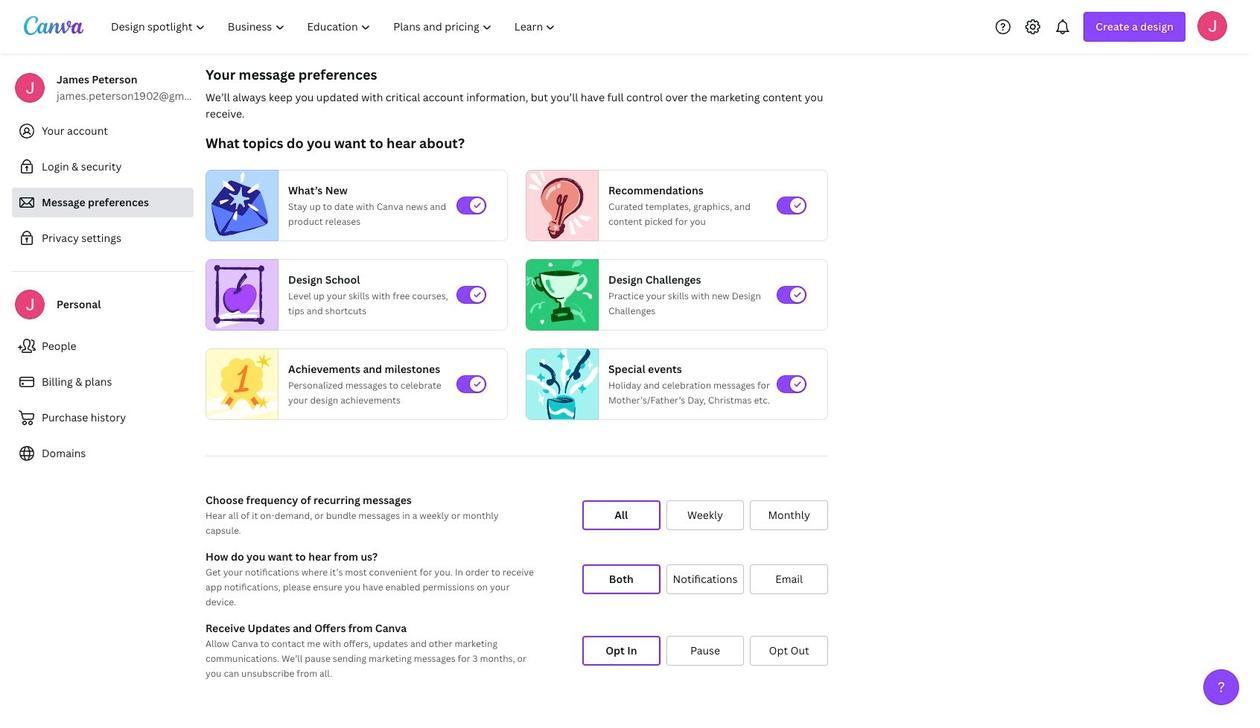 Task type: vqa. For each thing, say whether or not it's contained in the screenshot.
button
yes



Task type: locate. For each thing, give the bounding box(es) containing it.
topic image
[[206, 170, 272, 241], [527, 170, 592, 241], [206, 259, 272, 331], [527, 259, 592, 331], [206, 345, 278, 423], [527, 345, 598, 423]]

None button
[[583, 501, 661, 530], [667, 501, 745, 530], [751, 501, 829, 530], [583, 565, 661, 595], [667, 565, 745, 595], [751, 565, 829, 595], [583, 636, 661, 666], [667, 636, 745, 666], [751, 636, 829, 666], [583, 501, 661, 530], [667, 501, 745, 530], [751, 501, 829, 530], [583, 565, 661, 595], [667, 565, 745, 595], [751, 565, 829, 595], [583, 636, 661, 666], [667, 636, 745, 666], [751, 636, 829, 666]]



Task type: describe. For each thing, give the bounding box(es) containing it.
james peterson image
[[1198, 11, 1228, 41]]

top level navigation element
[[101, 12, 569, 42]]



